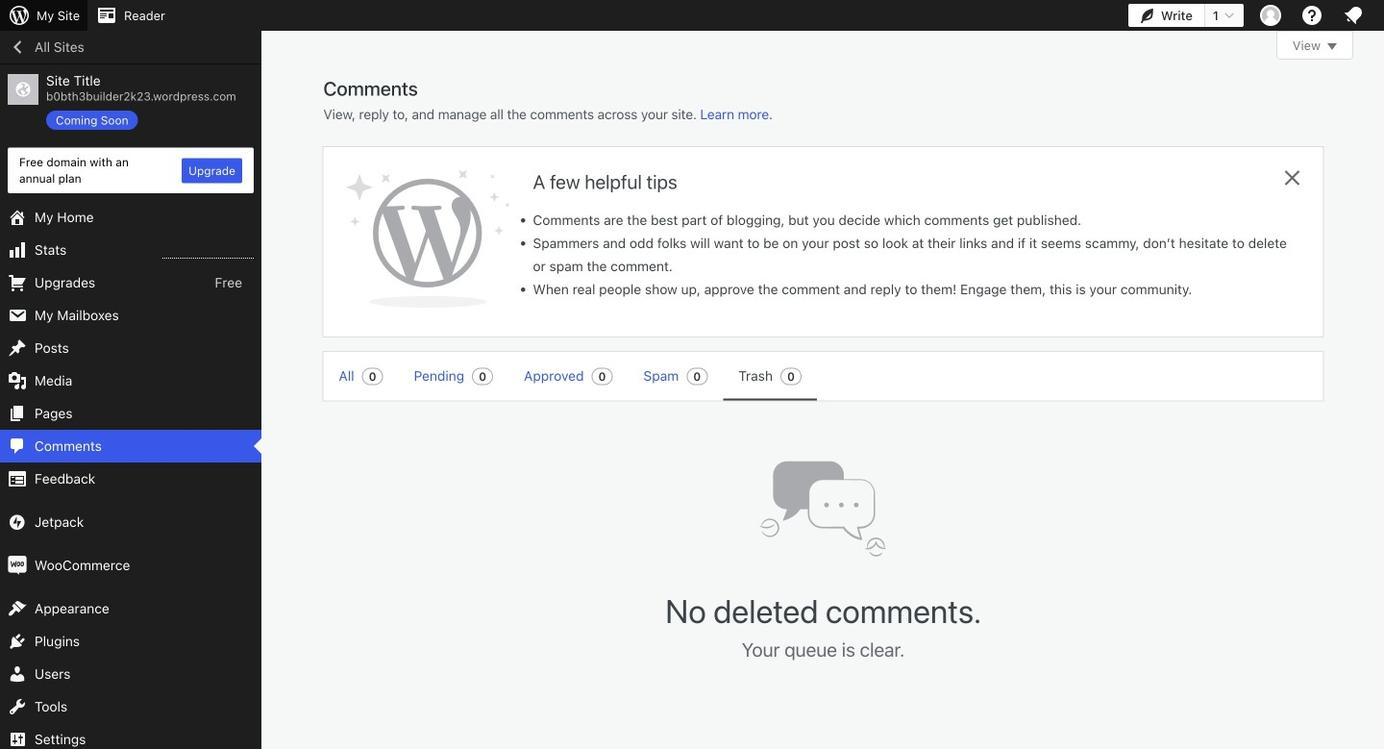 Task type: vqa. For each thing, say whether or not it's contained in the screenshot.
closed image
yes



Task type: describe. For each thing, give the bounding box(es) containing it.
my profile image
[[1261, 5, 1282, 26]]

dismiss tips image
[[1281, 166, 1305, 189]]

1 img image from the top
[[8, 513, 27, 532]]

manage your notifications image
[[1343, 4, 1366, 27]]



Task type: locate. For each thing, give the bounding box(es) containing it.
img image
[[8, 513, 27, 532], [8, 556, 27, 575]]

2 img image from the top
[[8, 556, 27, 575]]

1 vertical spatial img image
[[8, 556, 27, 575]]

wordpress logo image
[[347, 170, 510, 308]]

highest hourly views 0 image
[[163, 246, 254, 259]]

0 vertical spatial img image
[[8, 513, 27, 532]]

help image
[[1301, 4, 1324, 27]]

menu
[[324, 352, 1293, 401]]

main content
[[324, 31, 1354, 703]]

closed image
[[1328, 43, 1338, 50]]



